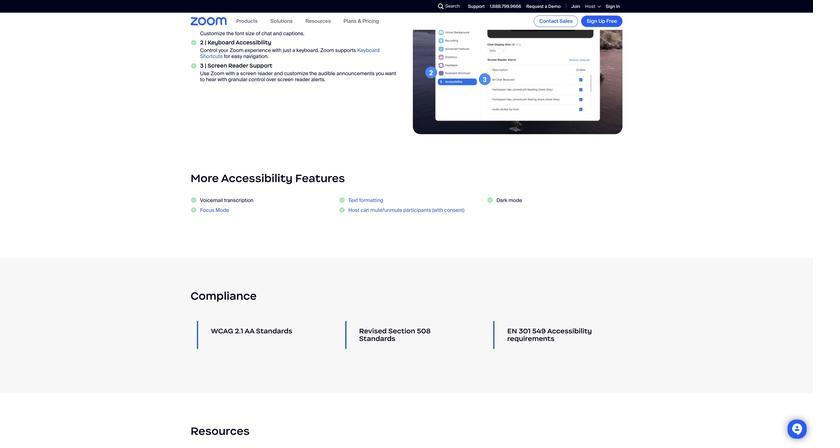 Task type: describe. For each thing, give the bounding box(es) containing it.
request a demo link
[[526, 3, 561, 9]]

more accessibility features
[[191, 172, 345, 186]]

keyboard.
[[296, 47, 319, 54]]

supports
[[335, 47, 356, 54]]

text formatting link
[[348, 197, 383, 204]]

audible
[[318, 70, 335, 77]]

zoom logo image
[[191, 17, 227, 25]]

pricing
[[363, 18, 379, 25]]

use
[[200, 70, 209, 77]]

in
[[616, 3, 620, 9]]

request a demo
[[526, 3, 561, 9]]

revised
[[359, 327, 387, 336]]

can
[[361, 207, 369, 214]]

0 horizontal spatial resources
[[191, 425, 250, 439]]

1 horizontal spatial zoom
[[230, 47, 244, 54]]

sign in
[[606, 3, 620, 9]]

control your zoom experience with just a keyboard. zoom supports
[[200, 47, 357, 54]]

experience
[[245, 47, 271, 54]]

just
[[283, 47, 291, 54]]

display
[[206, 22, 227, 29]]

sign for sign up free
[[587, 18, 597, 24]]

requirements
[[507, 335, 555, 344]]

settings
[[228, 22, 252, 29]]

508
[[417, 327, 431, 336]]

customize
[[200, 30, 225, 37]]

and inside 1 | display settings customize the font size of chat and captions.
[[273, 30, 282, 37]]

wcag 2.1 aa standards
[[211, 327, 292, 336]]

contact sales link
[[534, 16, 578, 27]]

sales
[[560, 18, 573, 24]]

1.888.799.9666
[[490, 3, 521, 9]]

size
[[245, 30, 255, 37]]

free
[[607, 18, 617, 24]]

your
[[219, 47, 229, 54]]

1 horizontal spatial screen
[[278, 76, 294, 83]]

1 | display settings customize the font size of chat and captions.
[[200, 22, 304, 37]]

aa
[[245, 327, 254, 336]]

to
[[200, 76, 205, 83]]

the inside 3 | screen reader support use zoom with a screen reader and customize the audible announcements you want to hear with granular control over screen reader alerts.
[[310, 70, 317, 77]]

standards for revised section 508 standards
[[359, 335, 396, 344]]

1
[[200, 22, 202, 29]]

for
[[224, 53, 230, 60]]

mute/unmute
[[371, 207, 402, 214]]

features
[[295, 172, 345, 186]]

accessibility for en 301 549 accessibility requirements
[[547, 327, 592, 336]]

transcription
[[224, 197, 254, 204]]

3 | screen reader support use zoom with a screen reader and customize the audible announcements you want to hear with granular control over screen reader alerts.
[[200, 62, 396, 83]]

reader
[[228, 62, 248, 69]]

screen
[[208, 62, 227, 69]]

revised section 508 standards
[[359, 327, 431, 344]]

resources button
[[306, 18, 331, 25]]

(with
[[432, 207, 443, 214]]

| for 3
[[205, 62, 206, 69]]

mode
[[216, 207, 229, 214]]

text formatting
[[348, 197, 383, 204]]

section
[[388, 327, 415, 336]]

0 horizontal spatial screen
[[240, 70, 256, 77]]

focus
[[200, 207, 214, 214]]

0 vertical spatial keyboard
[[208, 39, 235, 46]]

products
[[236, 18, 258, 25]]

focus mode link
[[200, 207, 229, 214]]

navigation.
[[243, 53, 269, 60]]

0 horizontal spatial reader
[[258, 70, 273, 77]]

keyboard shortcuts
[[200, 47, 380, 60]]

voicemail
[[200, 197, 223, 204]]

0 vertical spatial resources
[[306, 18, 331, 25]]

keyboard shortcuts link
[[200, 47, 380, 60]]

host can mute/unmute participants (with consent)
[[348, 207, 465, 214]]

accessibility for 2 | keyboard accessibility
[[236, 39, 271, 46]]

accessibility settings image
[[413, 0, 623, 134]]

easy
[[231, 53, 242, 60]]

2 horizontal spatial a
[[545, 3, 547, 9]]

en 301 549 accessibility requirements
[[507, 327, 592, 344]]

contact sales
[[540, 18, 573, 24]]

1 vertical spatial accessibility
[[221, 172, 293, 186]]

compliance
[[191, 289, 257, 303]]

host can mute/unmute participants (with consent) link
[[348, 207, 465, 214]]

keyboard inside keyboard shortcuts
[[357, 47, 380, 54]]

request
[[526, 3, 544, 9]]

granular
[[228, 76, 248, 83]]

dark
[[497, 197, 507, 204]]

voicemail transcription
[[200, 197, 254, 204]]



Task type: vqa. For each thing, say whether or not it's contained in the screenshot.
bottommost Resources
yes



Task type: locate. For each thing, give the bounding box(es) containing it.
accessibility up experience
[[236, 39, 271, 46]]

with down reader on the top of the page
[[226, 70, 235, 77]]

host down text at the left top of page
[[348, 207, 360, 214]]

1 horizontal spatial keyboard
[[357, 47, 380, 54]]

0 vertical spatial |
[[204, 22, 205, 29]]

wcag
[[211, 327, 233, 336]]

&
[[358, 18, 361, 25]]

zoom down 2 | keyboard accessibility
[[230, 47, 244, 54]]

the
[[226, 30, 234, 37], [310, 70, 317, 77]]

standards for wcag 2.1 aa standards
[[256, 327, 292, 336]]

host right join link
[[585, 3, 596, 9]]

formatting
[[359, 197, 383, 204]]

0 vertical spatial a
[[545, 3, 547, 9]]

0 horizontal spatial standards
[[256, 327, 292, 336]]

reader down "navigation."
[[258, 70, 273, 77]]

zoom left supports
[[320, 47, 334, 54]]

2 horizontal spatial zoom
[[320, 47, 334, 54]]

host
[[585, 3, 596, 9], [348, 207, 360, 214]]

of
[[256, 30, 260, 37]]

0 vertical spatial and
[[273, 30, 282, 37]]

keyboard
[[208, 39, 235, 46], [357, 47, 380, 54]]

2 vertical spatial |
[[205, 62, 206, 69]]

sign inside sign up free link
[[587, 18, 597, 24]]

consent)
[[444, 207, 465, 214]]

| for 1
[[204, 22, 205, 29]]

301
[[519, 327, 531, 336]]

keyboard right supports
[[357, 47, 380, 54]]

0 horizontal spatial keyboard
[[208, 39, 235, 46]]

support right search
[[468, 3, 485, 9]]

accessibility right the 549
[[547, 327, 592, 336]]

0 horizontal spatial support
[[250, 62, 272, 69]]

1 vertical spatial support
[[250, 62, 272, 69]]

1 vertical spatial resources
[[191, 425, 250, 439]]

join
[[571, 3, 580, 9]]

and
[[273, 30, 282, 37], [274, 70, 283, 77]]

hear
[[206, 76, 216, 83]]

control
[[249, 76, 265, 83]]

sign for sign in
[[606, 3, 615, 9]]

sign left in
[[606, 3, 615, 9]]

you
[[376, 70, 384, 77]]

more
[[191, 172, 219, 186]]

accessibility up 'transcription'
[[221, 172, 293, 186]]

| inside 3 | screen reader support use zoom with a screen reader and customize the audible announcements you want to hear with granular control over screen reader alerts.
[[205, 62, 206, 69]]

3
[[200, 62, 204, 69]]

the left font
[[226, 30, 234, 37]]

demo
[[548, 3, 561, 9]]

text
[[348, 197, 358, 204]]

| for 2
[[205, 39, 206, 46]]

and left customize
[[274, 70, 283, 77]]

zoom
[[230, 47, 244, 54], [320, 47, 334, 54], [211, 70, 224, 77]]

support link
[[468, 3, 485, 9]]

| right 2
[[205, 39, 206, 46]]

solutions button
[[270, 18, 293, 25]]

2.1
[[235, 327, 243, 336]]

accessibility
[[236, 39, 271, 46], [221, 172, 293, 186], [547, 327, 592, 336]]

host button
[[585, 3, 601, 9]]

1 horizontal spatial support
[[468, 3, 485, 9]]

screen right over
[[278, 76, 294, 83]]

1 vertical spatial |
[[205, 39, 206, 46]]

chat
[[262, 30, 272, 37]]

| right 1
[[204, 22, 205, 29]]

| right 3
[[205, 62, 206, 69]]

support inside 3 | screen reader support use zoom with a screen reader and customize the audible announcements you want to hear with granular control over screen reader alerts.
[[250, 62, 272, 69]]

0 vertical spatial accessibility
[[236, 39, 271, 46]]

keyboard up your
[[208, 39, 235, 46]]

join link
[[571, 3, 580, 9]]

announcements
[[337, 70, 375, 77]]

contact
[[540, 18, 559, 24]]

plans & pricing link
[[344, 18, 379, 25]]

None search field
[[415, 1, 440, 11]]

2 vertical spatial accessibility
[[547, 327, 592, 336]]

1 horizontal spatial resources
[[306, 18, 331, 25]]

1 vertical spatial sign
[[587, 18, 597, 24]]

the inside 1 | display settings customize the font size of chat and captions.
[[226, 30, 234, 37]]

1 vertical spatial the
[[310, 70, 317, 77]]

plans & pricing
[[344, 18, 379, 25]]

sign up free link
[[581, 16, 623, 27]]

sign up free
[[587, 18, 617, 24]]

1 horizontal spatial the
[[310, 70, 317, 77]]

participants
[[403, 207, 431, 214]]

products button
[[236, 18, 258, 25]]

accessibility inside en 301 549 accessibility requirements
[[547, 327, 592, 336]]

standards
[[256, 327, 292, 336], [359, 335, 396, 344]]

reader left alerts.
[[295, 76, 310, 83]]

plans
[[344, 18, 357, 25]]

zoom inside 3 | screen reader support use zoom with a screen reader and customize the audible announcements you want to hear with granular control over screen reader alerts.
[[211, 70, 224, 77]]

549
[[532, 327, 546, 336]]

screen down reader on the top of the page
[[240, 70, 256, 77]]

en
[[507, 327, 517, 336]]

screen
[[240, 70, 256, 77], [278, 76, 294, 83]]

a left demo
[[545, 3, 547, 9]]

| inside 1 | display settings customize the font size of chat and captions.
[[204, 22, 205, 29]]

sign in link
[[606, 3, 620, 9]]

with left just
[[272, 47, 282, 54]]

for easy navigation.
[[223, 53, 269, 60]]

1 vertical spatial host
[[348, 207, 360, 214]]

a down reader on the top of the page
[[236, 70, 239, 77]]

0 vertical spatial the
[[226, 30, 234, 37]]

1 vertical spatial keyboard
[[357, 47, 380, 54]]

support
[[468, 3, 485, 9], [250, 62, 272, 69]]

resources
[[306, 18, 331, 25], [191, 425, 250, 439]]

1 vertical spatial and
[[274, 70, 283, 77]]

0 horizontal spatial zoom
[[211, 70, 224, 77]]

0 vertical spatial support
[[468, 3, 485, 9]]

0 vertical spatial sign
[[606, 3, 615, 9]]

alerts.
[[311, 76, 326, 83]]

with right the hear
[[218, 76, 227, 83]]

1 horizontal spatial host
[[585, 3, 596, 9]]

2 vertical spatial a
[[236, 70, 239, 77]]

0 vertical spatial host
[[585, 3, 596, 9]]

host for host dropdown button
[[585, 3, 596, 9]]

2
[[200, 39, 204, 46]]

dark mode
[[497, 197, 522, 204]]

shortcuts
[[200, 53, 223, 60]]

sign left up
[[587, 18, 597, 24]]

captions.
[[283, 30, 304, 37]]

1 horizontal spatial standards
[[359, 335, 396, 344]]

up
[[599, 18, 605, 24]]

over
[[266, 76, 276, 83]]

0 horizontal spatial a
[[236, 70, 239, 77]]

standards inside revised section 508 standards
[[359, 335, 396, 344]]

0 horizontal spatial the
[[226, 30, 234, 37]]

search image
[[438, 3, 444, 9], [438, 3, 444, 9]]

0 horizontal spatial sign
[[587, 18, 597, 24]]

0 horizontal spatial host
[[348, 207, 360, 214]]

support down "navigation."
[[250, 62, 272, 69]]

zoom down screen
[[211, 70, 224, 77]]

a inside 3 | screen reader support use zoom with a screen reader and customize the audible announcements you want to hear with granular control over screen reader alerts.
[[236, 70, 239, 77]]

customize
[[284, 70, 308, 77]]

1 horizontal spatial a
[[292, 47, 295, 54]]

1.888.799.9666 link
[[490, 3, 521, 9]]

and right the 'chat'
[[273, 30, 282, 37]]

mode
[[509, 197, 522, 204]]

want
[[385, 70, 396, 77]]

1 horizontal spatial sign
[[606, 3, 615, 9]]

host for host can mute/unmute participants (with consent)
[[348, 207, 360, 214]]

1 vertical spatial a
[[292, 47, 295, 54]]

control
[[200, 47, 217, 54]]

the left audible
[[310, 70, 317, 77]]

1 horizontal spatial reader
[[295, 76, 310, 83]]

focus mode
[[200, 207, 229, 214]]

a right just
[[292, 47, 295, 54]]

and inside 3 | screen reader support use zoom with a screen reader and customize the audible announcements you want to hear with granular control over screen reader alerts.
[[274, 70, 283, 77]]

2 | keyboard accessibility
[[200, 39, 271, 46]]



